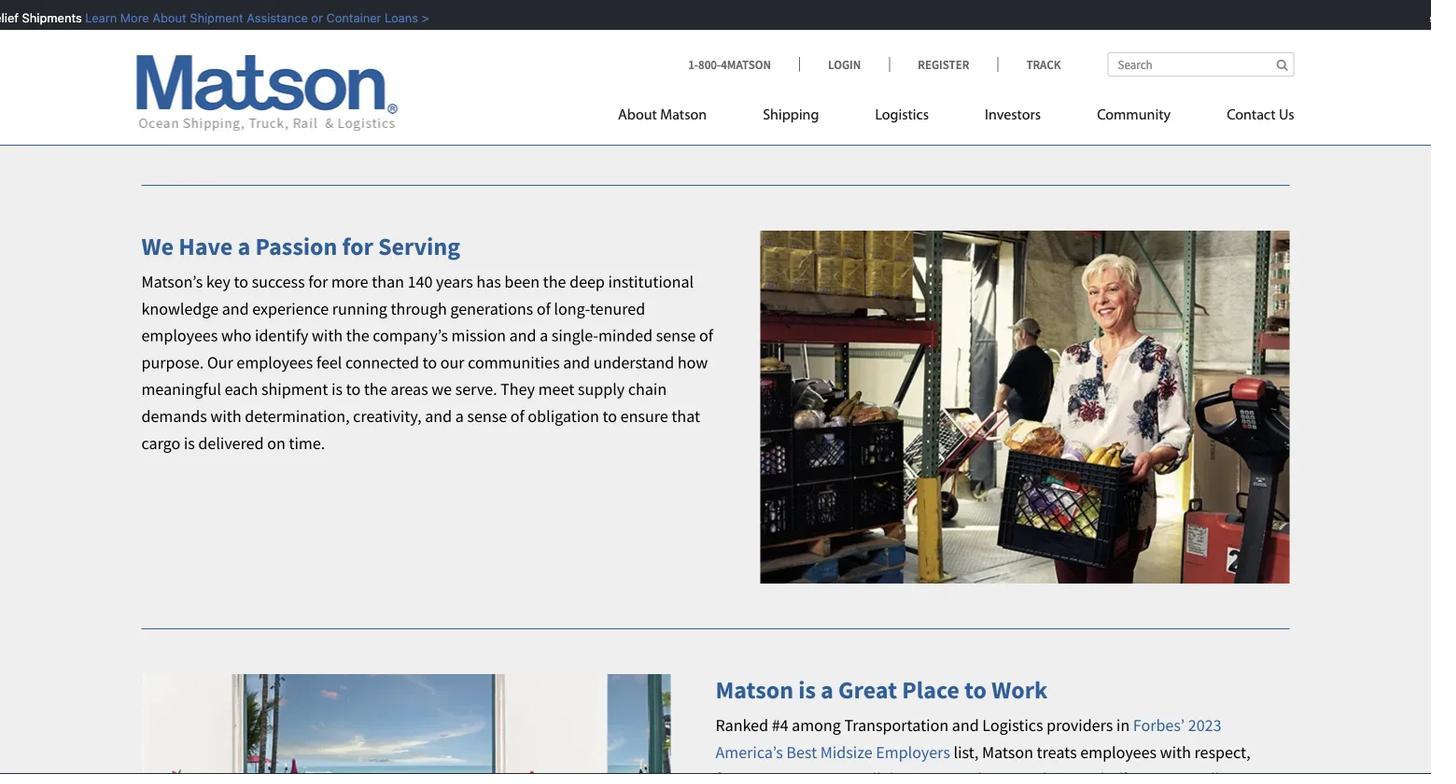 Task type: locate. For each thing, give the bounding box(es) containing it.
about inside top menu navigation
[[618, 108, 657, 123]]

1-800-4matson
[[688, 56, 771, 72]]

0 vertical spatial about
[[148, 11, 181, 25]]

about matson
[[618, 108, 707, 123]]

about left matson at the left top of the page
[[618, 108, 657, 123]]

track
[[1027, 56, 1061, 72]]

track link
[[998, 56, 1061, 72]]

about
[[148, 11, 181, 25], [618, 108, 657, 123]]

contact
[[1227, 108, 1276, 123]]

shipping
[[763, 108, 819, 123]]

blue matson logo with ocean, shipping, truck, rail and logistics written beneath it. image
[[137, 55, 398, 132]]

1-800-4matson link
[[688, 56, 799, 72]]

learn more about shipment assistance or container loans > link
[[80, 11, 424, 25]]

learn more about shipment assistance or container loans >
[[80, 11, 424, 25]]

us
[[1279, 108, 1295, 123]]

logistics
[[875, 108, 929, 123]]

community
[[1097, 108, 1171, 123]]

1 vertical spatial about
[[618, 108, 657, 123]]

0 horizontal spatial about
[[148, 11, 181, 25]]

more
[[115, 11, 144, 25]]

4matson
[[721, 56, 771, 72]]

loans
[[380, 11, 413, 25]]

matson
[[660, 108, 707, 123]]

investors link
[[957, 99, 1069, 137]]

None search field
[[1108, 52, 1295, 77]]

investors
[[985, 108, 1041, 123]]

shipment
[[185, 11, 239, 25]]

register
[[918, 56, 970, 72]]

login
[[828, 56, 861, 72]]

top menu navigation
[[618, 99, 1295, 137]]

1 horizontal spatial about
[[618, 108, 657, 123]]

about right more
[[148, 11, 181, 25]]

contact us link
[[1199, 99, 1295, 137]]



Task type: describe. For each thing, give the bounding box(es) containing it.
contact us
[[1227, 108, 1295, 123]]

Search search field
[[1108, 52, 1295, 77]]

shipping link
[[735, 99, 847, 137]]

logistics link
[[847, 99, 957, 137]]

community link
[[1069, 99, 1199, 137]]

search image
[[1277, 58, 1288, 71]]

register link
[[889, 56, 998, 72]]

container
[[321, 11, 376, 25]]

about matson link
[[618, 99, 735, 137]]

login link
[[799, 56, 889, 72]]

assistance
[[242, 11, 303, 25]]

>
[[417, 11, 424, 25]]

or
[[306, 11, 318, 25]]

1-
[[688, 56, 699, 72]]

800-
[[699, 56, 721, 72]]

learn
[[80, 11, 112, 25]]



Task type: vqa. For each thing, say whether or not it's contained in the screenshot.
left About
yes



